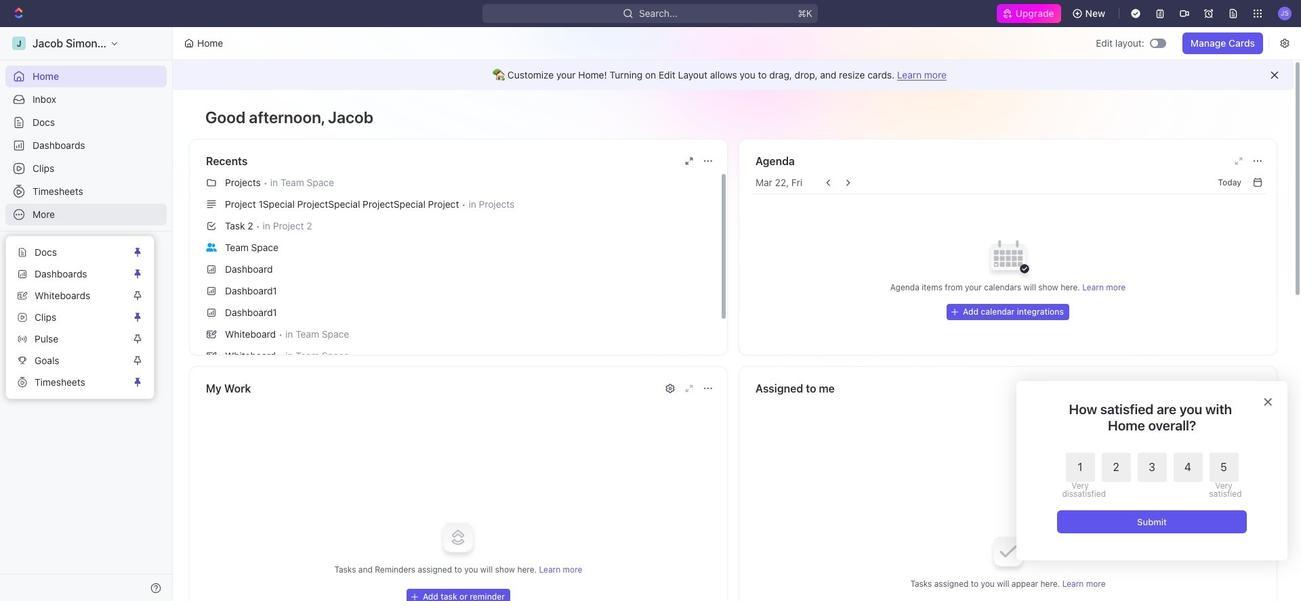 Task type: locate. For each thing, give the bounding box(es) containing it.
tree
[[5, 282, 167, 373]]

dialog
[[1017, 382, 1288, 561]]

alert
[[173, 60, 1294, 90]]

option group
[[1062, 453, 1239, 499]]



Task type: vqa. For each thing, say whether or not it's contained in the screenshot.
Kendall Parks's Workspace, , 'element'
no



Task type: describe. For each thing, give the bounding box(es) containing it.
tree inside sidebar navigation
[[5, 282, 167, 373]]

sidebar navigation
[[0, 27, 173, 602]]

user group image
[[206, 243, 217, 252]]



